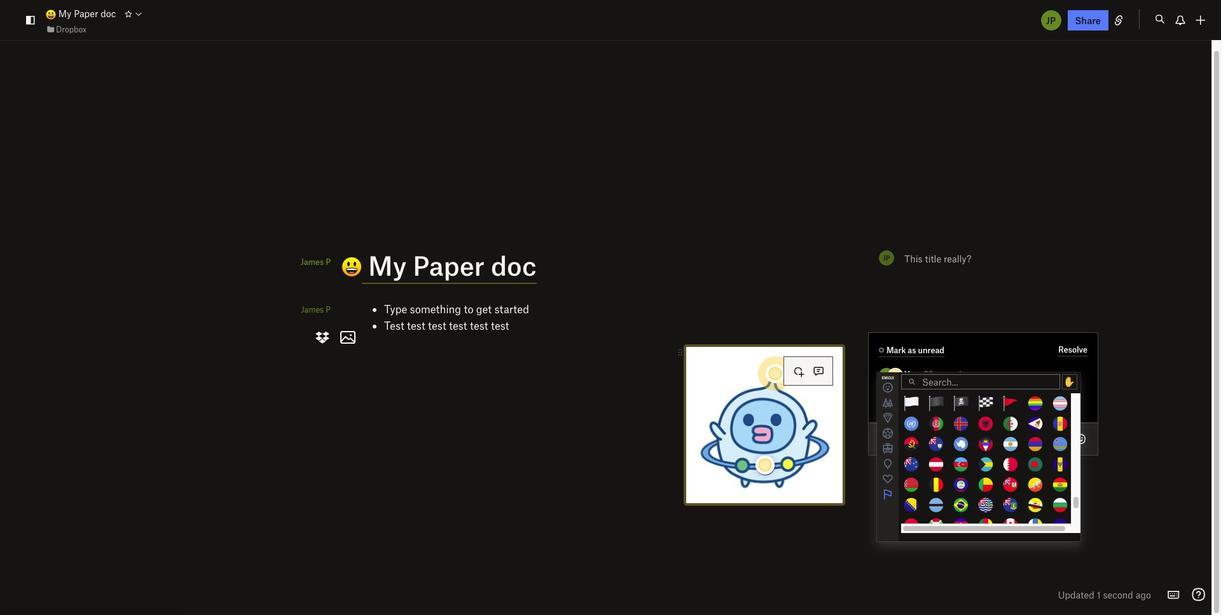 Task type: vqa. For each thing, say whether or not it's contained in the screenshot.
the 'All files' to the right
no



Task type: locate. For each thing, give the bounding box(es) containing it.
flag: botswana image
[[929, 498, 944, 513]]

something
[[410, 303, 461, 316]]

flag: belgium image
[[929, 477, 944, 493]]

jp 2
[[883, 470, 898, 479]]

0 horizontal spatial my paper doc
[[56, 8, 116, 19]]

paper up dropbox
[[74, 8, 98, 19]]

flag: bahrain image
[[1003, 457, 1018, 472]]

jp up smileys & people image at the right bottom of page
[[883, 371, 890, 379]]

ago
[[967, 369, 981, 379], [1136, 590, 1151, 601]]

ago up wawatachi's
[[967, 369, 981, 379]]

flag: burkina faso image
[[904, 518, 919, 533]]

jp up emoji flags image
[[883, 470, 890, 478]]

1 vertical spatial my
[[368, 249, 407, 281]]

test down something
[[428, 319, 446, 332]]

0 horizontal spatial paper
[[74, 8, 98, 19]]

objects image
[[880, 456, 896, 472]]

1
[[774, 370, 777, 378], [894, 371, 897, 380], [1097, 590, 1101, 601]]

dropbox link
[[46, 23, 87, 35]]

doc
[[101, 8, 116, 19], [491, 249, 537, 281]]

flag: british indian ocean territory image
[[978, 498, 994, 513]]

jp left share
[[1046, 14, 1056, 26]]

overlay image for emoji nature image
[[880, 395, 896, 411]]

0 vertical spatial ago
[[967, 369, 981, 379]]

type something to get started test test test test test test
[[384, 303, 529, 332]]

delete
[[926, 399, 949, 409]]

grid grid
[[901, 393, 1081, 536]]

Search... text field
[[922, 375, 1060, 389]]

1 vertical spatial my paper doc
[[362, 249, 537, 281]]

edit button
[[905, 399, 919, 409]]

activity image
[[880, 426, 896, 441]]

flag: australia image
[[904, 457, 919, 472]]

test down get
[[470, 319, 488, 332]]

my paper doc up something
[[362, 249, 537, 281]]

jp inside jp 2
[[883, 470, 890, 478]]

as
[[908, 345, 916, 356]]

my up the type on the left of the page
[[368, 249, 407, 281]]

0 horizontal spatial 2
[[763, 461, 767, 470]]

overlay image
[[880, 487, 896, 502]]

my
[[58, 8, 72, 19], [368, 249, 407, 281]]

flag: bosnia &amp; herzegovina image
[[904, 498, 919, 513]]

emoji
[[882, 376, 894, 380]]

0 vertical spatial my
[[58, 8, 72, 19]]

30 seconds ago link
[[924, 369, 981, 379]]

emoji flags image
[[880, 487, 896, 502]]

updated
[[1058, 590, 1095, 601]]

delete button
[[926, 399, 949, 409]]

1 vertical spatial paper
[[413, 249, 485, 281]]

flag: armenia image
[[1028, 437, 1043, 452]]

1 vertical spatial ago
[[1136, 590, 1151, 601]]

1 test from the left
[[407, 319, 425, 332]]

overlay image for emoji transportation icon
[[880, 441, 896, 456]]

the
[[905, 469, 924, 481]]

0 vertical spatial doc
[[101, 8, 116, 19]]

0 horizontal spatial my
[[58, 8, 72, 19]]

started
[[495, 303, 529, 316]]

flag: argentina image
[[1003, 437, 1018, 452]]

ago right second
[[1136, 590, 1151, 601]]

1 horizontal spatial doc
[[491, 249, 537, 281]]

my paper doc
[[56, 8, 116, 19], [362, 249, 537, 281]]

0 vertical spatial 2
[[763, 461, 767, 470]]

0 vertical spatial my paper doc
[[56, 8, 116, 19]]

wawatachi's
[[959, 384, 1011, 395]]

flag: canada image
[[1003, 518, 1018, 533]]

flag: canary islands image
[[1028, 518, 1043, 533]]

2 test from the left
[[428, 319, 446, 332]]

share button
[[1068, 10, 1109, 30]]

smileys & people image
[[880, 380, 896, 395]]

flag: barbados image
[[1053, 457, 1068, 472]]

flag: brunei image
[[1028, 498, 1043, 513]]

doc up started
[[491, 249, 537, 281]]

to
[[464, 303, 474, 316]]

2 horizontal spatial 1
[[1097, 590, 1101, 601]]

really?
[[944, 253, 972, 265]]

flag: antigua &amp; barbuda image
[[978, 437, 994, 452]]

hat
[[1013, 384, 1027, 395]]

flag: cape verde image
[[1053, 518, 1068, 533]]

my right grinning face with big eyes image
[[58, 8, 72, 19]]

jp 1
[[883, 371, 897, 380]]

mark as unread
[[887, 345, 945, 356]]

flag: austria image
[[929, 457, 944, 472]]

test
[[407, 319, 425, 332], [428, 319, 446, 332], [449, 319, 467, 332], [470, 319, 488, 332], [491, 319, 509, 332]]

updated 1 second ago
[[1058, 590, 1151, 601]]

seconds
[[936, 369, 965, 379]]

1 horizontal spatial paper
[[413, 249, 485, 281]]

belt
[[926, 469, 949, 481]]

jp inside jp 1
[[883, 371, 890, 379]]

grinning face with big eyes image
[[46, 9, 56, 20]]

flag: united nations image
[[904, 416, 919, 432]]

flag: belarus image
[[904, 477, 919, 493]]

jp
[[1046, 14, 1056, 26], [883, 254, 890, 262], [883, 371, 890, 379], [883, 434, 890, 442], [883, 470, 890, 478]]

1 horizontal spatial my
[[368, 249, 407, 281]]

wow
[[905, 384, 926, 395]]

heading
[[314, 249, 843, 284]]

0 horizontal spatial doc
[[101, 8, 116, 19]]

paper
[[74, 8, 98, 19], [413, 249, 485, 281]]

black flag image
[[929, 396, 944, 411]]

1 horizontal spatial my paper doc
[[362, 249, 537, 281]]

flag: andorra image
[[1053, 416, 1068, 432]]

2
[[763, 461, 767, 470], [893, 470, 898, 479]]

1 horizontal spatial 1
[[894, 371, 897, 380]]

pirate flag image
[[954, 396, 969, 411]]

test down started
[[491, 319, 509, 332]]

doc right grinning face with big eyes image
[[101, 8, 116, 19]]

resolve
[[1059, 345, 1088, 355]]

1 vertical spatial doc
[[491, 249, 537, 281]]

second
[[1103, 590, 1134, 601]]

•
[[921, 399, 924, 409]]

overlay image
[[678, 349, 685, 357], [880, 395, 896, 411], [880, 411, 896, 426], [880, 441, 896, 456]]

at
[[949, 384, 957, 395]]

test down 'to'
[[449, 319, 467, 332]]

dialog
[[899, 372, 1081, 542]]

overlay image for emoji food icon
[[880, 411, 896, 426]]

30 seconds ago
[[924, 369, 981, 379]]

1 horizontal spatial ago
[[1136, 590, 1151, 601]]

paper up something
[[413, 249, 485, 281]]

drag handle image
[[678, 349, 683, 357]]

my paper doc up dropbox
[[56, 8, 116, 19]]

test right the test
[[407, 319, 425, 332]]

1 vertical spatial 2
[[893, 470, 898, 479]]

my inside heading
[[368, 249, 407, 281]]

transgender flag image
[[1053, 396, 1068, 411]]

resolve button
[[1059, 344, 1088, 357]]



Task type: describe. For each thing, give the bounding box(es) containing it.
dropbox
[[56, 24, 87, 34]]

edit
[[905, 399, 919, 409]]

30
[[924, 369, 934, 379]]

flag: albania image
[[978, 416, 994, 432]]

jp button
[[1040, 9, 1063, 31]]

mark
[[887, 345, 906, 356]]

flag: antarctica image
[[954, 437, 969, 452]]

my paper doc link
[[46, 7, 116, 21]]

emoji food image
[[880, 411, 896, 426]]

this
[[905, 253, 923, 265]]

flag: åland islands image
[[954, 416, 969, 432]]

the belt
[[905, 469, 949, 481]]

emoji nature image
[[880, 395, 896, 411]]

flag: azerbaijan image
[[954, 457, 969, 472]]

flag: algeria image
[[1003, 416, 1018, 432]]

type
[[384, 303, 407, 316]]

1 for jp 1
[[894, 371, 897, 380]]

my inside my paper doc link
[[58, 8, 72, 19]]

Comment Entry text field
[[905, 433, 1090, 446]]

flag: bulgaria image
[[1053, 498, 1068, 513]]

wow look at wawatachi's hat edit • delete
[[905, 384, 1027, 409]]

flag: burundi image
[[929, 518, 944, 533]]

you
[[905, 369, 920, 379]]

flag: afghanistan image
[[929, 416, 944, 432]]

3 test from the left
[[449, 319, 467, 332]]

raised hand image
[[1065, 377, 1075, 387]]

rainbow flag image
[[1028, 396, 1043, 411]]

share
[[1075, 14, 1101, 26]]

0 horizontal spatial 1
[[774, 370, 777, 378]]

flag: british virgin islands image
[[1003, 498, 1018, 513]]

test
[[384, 319, 404, 332]]

😃
[[314, 252, 340, 283]]

chequered flag image
[[978, 396, 994, 411]]

flag: bermuda image
[[1003, 477, 1018, 493]]

4 test from the left
[[470, 319, 488, 332]]

flag: aruba image
[[1053, 437, 1068, 452]]

annotation 2 element
[[756, 456, 775, 475]]

annotation 1 element
[[766, 364, 785, 384]]

mark as unread button
[[879, 344, 945, 357]]

flag: brazil image
[[954, 498, 969, 513]]

this title really?
[[905, 253, 972, 265]]

0 vertical spatial paper
[[74, 8, 98, 19]]

flag: bangladesh image
[[1028, 457, 1043, 472]]

heading containing my paper doc
[[314, 249, 843, 284]]

symbols image
[[880, 472, 896, 487]]

5 test from the left
[[491, 319, 509, 332]]

flag: bolivia image
[[1053, 477, 1068, 493]]

triangular flag image
[[1003, 396, 1018, 411]]

flag: bahamas image
[[978, 457, 994, 472]]

unread
[[918, 345, 945, 356]]

flag: anguilla image
[[929, 437, 944, 452]]

flag: angola image
[[904, 437, 919, 452]]

add dropbox files image
[[312, 328, 333, 348]]

jp left "this" at the right top of the page
[[883, 254, 890, 262]]

jp inside button
[[1046, 14, 1056, 26]]

overlay image for 'drag handle' image
[[678, 349, 685, 357]]

emoji transportation image
[[880, 441, 896, 456]]

0 horizontal spatial ago
[[967, 369, 981, 379]]

flag: american samoa image
[[1028, 416, 1043, 432]]

flag: bhutan image
[[1028, 477, 1043, 493]]

flag: benin image
[[978, 477, 994, 493]]

1 horizontal spatial 2
[[893, 470, 898, 479]]

1 for updated 1 second ago
[[1097, 590, 1101, 601]]

look
[[929, 384, 946, 395]]

flag: belize image
[[954, 477, 969, 493]]

title
[[925, 253, 942, 265]]

jp down emoji food icon
[[883, 434, 890, 442]]

white flag image
[[904, 396, 919, 411]]

flag: cameroon image
[[978, 518, 994, 533]]

user-uploaded image: wawatchi2.jpg image
[[686, 347, 843, 504]]

get
[[476, 303, 492, 316]]

flag: cambodia image
[[954, 518, 969, 533]]



